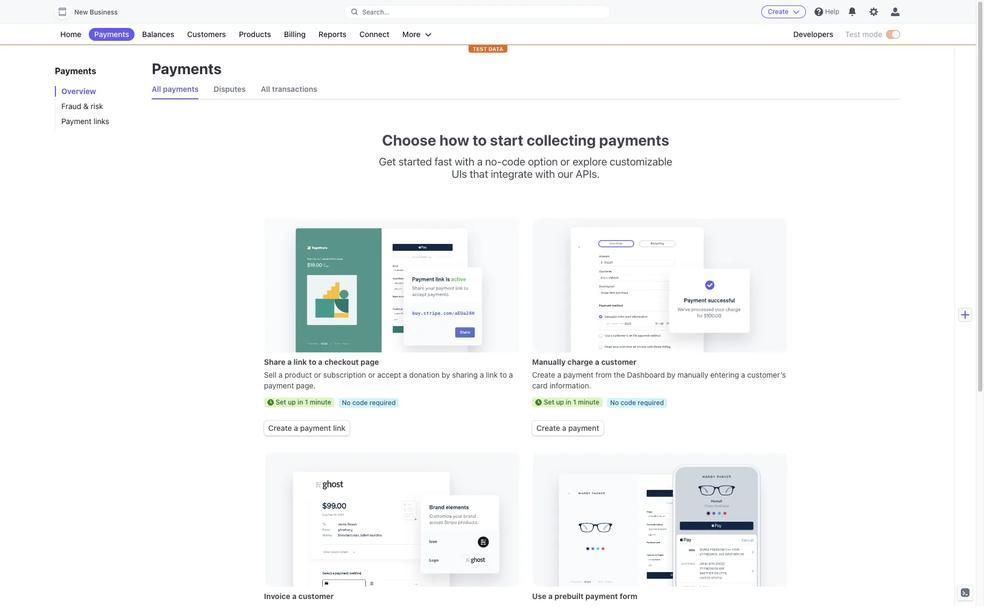 Task type: vqa. For each thing, say whether or not it's contained in the screenshot.
CHARGE
yes



Task type: describe. For each thing, give the bounding box(es) containing it.
create a payment link
[[532, 421, 604, 436]]

test data
[[473, 46, 503, 52]]

manually
[[677, 371, 708, 380]]

how
[[439, 131, 469, 149]]

set up in 1 minute for a
[[276, 399, 331, 407]]

1 for checkout
[[305, 399, 308, 407]]

sell
[[264, 371, 277, 380]]

dashboard
[[627, 371, 665, 380]]

customizable
[[610, 156, 672, 168]]

manually charge a customer create a payment from the dashboard by manually entering a customer's card information.
[[532, 358, 786, 391]]

use
[[532, 592, 546, 601]]

donation
[[409, 371, 440, 380]]

Search… text field
[[345, 5, 609, 19]]

test
[[845, 30, 860, 39]]

payments link
[[89, 28, 135, 41]]

help button
[[810, 3, 844, 20]]

new business button
[[55, 4, 128, 19]]

transactions
[[272, 84, 317, 94]]

page.
[[296, 381, 316, 391]]

prebuilt
[[555, 592, 584, 601]]

1 vertical spatial payments
[[599, 131, 669, 149]]

fast
[[435, 156, 452, 168]]

test mode
[[845, 30, 882, 39]]

developers link
[[788, 28, 839, 41]]

payments for overview
[[55, 66, 96, 76]]

all transactions
[[261, 84, 317, 94]]

payment inside manually charge a customer create a payment from the dashboard by manually entering a customer's card information.
[[563, 371, 594, 380]]

business
[[90, 8, 118, 16]]

create a payment
[[536, 424, 599, 433]]

all for all payments
[[152, 84, 161, 94]]

billing link
[[279, 28, 311, 41]]

fraud
[[61, 102, 81, 111]]

home link
[[55, 28, 87, 41]]

no-
[[485, 156, 502, 168]]

0 horizontal spatial to
[[309, 358, 316, 367]]

new
[[74, 8, 88, 16]]

billing
[[284, 30, 306, 39]]

0 horizontal spatial customer
[[298, 592, 334, 601]]

reports link
[[313, 28, 352, 41]]

search…
[[362, 8, 390, 16]]

page
[[361, 358, 379, 367]]

create button
[[762, 5, 806, 18]]

home
[[60, 30, 81, 39]]

uis
[[452, 168, 467, 180]]

checkout
[[324, 358, 359, 367]]

by inside manually charge a customer create a payment from the dashboard by manually entering a customer's card information.
[[667, 371, 675, 380]]

1 horizontal spatial with
[[535, 168, 555, 180]]

create a payment link
[[268, 424, 346, 433]]

get
[[379, 156, 396, 168]]

code for share a link to a checkout page sell a product or subscription or accept a donation by sharing a link to a payment page.
[[352, 399, 368, 407]]

no for create a payment
[[610, 399, 619, 407]]

start
[[490, 131, 523, 149]]

apis.
[[576, 168, 600, 180]]

customers link
[[182, 28, 231, 41]]

create for create a payment
[[536, 424, 560, 433]]

overview
[[61, 87, 96, 96]]

reports
[[319, 30, 347, 39]]

payment links link
[[55, 116, 141, 127]]

2 vertical spatial link
[[333, 424, 346, 433]]

2 vertical spatial to
[[500, 371, 507, 380]]

product
[[285, 371, 312, 380]]

all payments link
[[152, 80, 199, 99]]

payment down page.
[[300, 424, 331, 433]]

0 horizontal spatial link
[[294, 358, 307, 367]]

connect
[[359, 30, 389, 39]]

minute for create a payment
[[578, 399, 599, 407]]

payment left the "form"
[[585, 592, 618, 601]]

payments down business
[[94, 30, 129, 39]]

set up in 1 minute for create
[[544, 399, 599, 407]]

explore
[[573, 156, 607, 168]]

fraud & risk link
[[55, 101, 141, 112]]

no code required for subscription
[[342, 399, 396, 407]]

data
[[489, 46, 503, 52]]

code inside get started fast with a no-code option or explore customizable uis that integrate with our apis.
[[502, 156, 525, 168]]

the
[[614, 371, 625, 380]]

or inside get started fast with a no-code option or explore customizable uis that integrate with our apis.
[[560, 156, 570, 168]]

&
[[83, 102, 89, 111]]

links
[[94, 117, 109, 126]]

0 horizontal spatial or
[[314, 371, 321, 380]]

payment down information.
[[568, 424, 599, 433]]

help
[[825, 8, 839, 16]]

payments for all payments
[[152, 60, 222, 77]]

create for create a payment link
[[268, 424, 292, 433]]

integrate
[[491, 168, 533, 180]]

more button
[[397, 28, 437, 41]]

choose
[[382, 131, 436, 149]]

a inside get started fast with a no-code option or explore customizable uis that integrate with our apis.
[[477, 156, 483, 168]]

collecting
[[527, 131, 596, 149]]

up for manually charge a customer create a payment from the dashboard by manually entering a customer's card information.
[[556, 399, 564, 407]]

information.
[[550, 381, 591, 391]]

share
[[264, 358, 286, 367]]

that
[[470, 168, 488, 180]]

fraud & risk
[[61, 102, 103, 111]]



Task type: locate. For each thing, give the bounding box(es) containing it.
2 set from the left
[[544, 399, 554, 407]]

minute for create a payment link
[[310, 399, 331, 407]]

2 no code required from the left
[[610, 399, 664, 407]]

disputes link
[[214, 80, 246, 99]]

with left our
[[535, 168, 555, 180]]

choose how to start collecting payments
[[382, 131, 669, 149]]

2 set up in 1 minute from the left
[[544, 399, 599, 407]]

0 horizontal spatial all
[[152, 84, 161, 94]]

payments up overview
[[55, 66, 96, 76]]

create for create
[[768, 8, 789, 16]]

disputes
[[214, 84, 246, 94]]

developers
[[793, 30, 833, 39]]

by left sharing
[[442, 371, 450, 380]]

set for sell a product or subscription or accept a donation by sharing a link to a payment page.
[[276, 399, 286, 407]]

1 no code required from the left
[[342, 399, 396, 407]]

more
[[402, 30, 421, 39]]

products
[[239, 30, 271, 39]]

1 set from the left
[[276, 399, 286, 407]]

form
[[620, 592, 637, 601]]

1 horizontal spatial minute
[[578, 399, 599, 407]]

up down information.
[[556, 399, 564, 407]]

all
[[152, 84, 161, 94], [261, 84, 270, 94]]

all for all transactions
[[261, 84, 270, 94]]

no for create a payment link
[[342, 399, 351, 407]]

by inside share a link to a checkout page sell a product or subscription or accept a donation by sharing a link to a payment page.
[[442, 371, 450, 380]]

up for share a link to a checkout page sell a product or subscription or accept a donation by sharing a link to a payment page.
[[288, 399, 296, 407]]

0 horizontal spatial no code required
[[342, 399, 396, 407]]

code
[[502, 156, 525, 168], [352, 399, 368, 407], [621, 399, 636, 407]]

required for manually
[[638, 399, 664, 407]]

2 horizontal spatial to
[[500, 371, 507, 380]]

payments
[[163, 84, 199, 94], [599, 131, 669, 149]]

new business
[[74, 8, 118, 16]]

risk
[[91, 102, 103, 111]]

from
[[596, 371, 612, 380]]

create inside manually charge a customer create a payment from the dashboard by manually entering a customer's card information.
[[532, 371, 555, 380]]

up
[[288, 399, 296, 407], [556, 399, 564, 407]]

1 horizontal spatial in
[[566, 399, 571, 407]]

1 1 from the left
[[305, 399, 308, 407]]

balances link
[[137, 28, 180, 41]]

to right sharing
[[500, 371, 507, 380]]

0 vertical spatial link
[[294, 358, 307, 367]]

all payments
[[152, 84, 199, 94]]

payment links
[[61, 117, 109, 126]]

set down "sell"
[[276, 399, 286, 407]]

1 horizontal spatial or
[[368, 371, 375, 380]]

tab list containing all payments
[[152, 80, 900, 100]]

manually
[[532, 358, 566, 367]]

1 vertical spatial customer
[[298, 592, 334, 601]]

all transactions link
[[261, 80, 317, 99]]

1 horizontal spatial all
[[261, 84, 270, 94]]

0 horizontal spatial 1
[[305, 399, 308, 407]]

minute
[[310, 399, 331, 407], [578, 399, 599, 407]]

2 horizontal spatial link
[[486, 371, 498, 380]]

2 in from the left
[[566, 399, 571, 407]]

required
[[370, 399, 396, 407], [638, 399, 664, 407]]

link
[[294, 358, 307, 367], [486, 371, 498, 380], [333, 424, 346, 433]]

1 vertical spatial to
[[309, 358, 316, 367]]

0 horizontal spatial code
[[352, 399, 368, 407]]

share a link to a checkout page sell a product or subscription or accept a donation by sharing a link to a payment page.
[[264, 358, 513, 391]]

set up in 1 minute
[[276, 399, 331, 407], [544, 399, 599, 407]]

customer's
[[747, 371, 786, 380]]

0 vertical spatial customer
[[601, 358, 637, 367]]

with right fast
[[455, 156, 474, 168]]

1 all from the left
[[152, 84, 161, 94]]

0 vertical spatial payments
[[163, 84, 199, 94]]

to right how
[[473, 131, 487, 149]]

entering
[[710, 371, 739, 380]]

2 required from the left
[[638, 399, 664, 407]]

1 set up in 1 minute from the left
[[276, 399, 331, 407]]

products link
[[233, 28, 276, 41]]

1 horizontal spatial required
[[638, 399, 664, 407]]

code down the
[[621, 399, 636, 407]]

overview link
[[55, 86, 141, 97]]

1 in from the left
[[298, 399, 303, 407]]

in down page.
[[298, 399, 303, 407]]

balances
[[142, 30, 174, 39]]

our
[[558, 168, 573, 180]]

2 horizontal spatial code
[[621, 399, 636, 407]]

customer
[[601, 358, 637, 367], [298, 592, 334, 601]]

payment
[[61, 117, 92, 126]]

required for subscription
[[370, 399, 396, 407]]

1 horizontal spatial no code required
[[610, 399, 664, 407]]

payment inside share a link to a checkout page sell a product or subscription or accept a donation by sharing a link to a payment page.
[[264, 381, 294, 391]]

customers
[[187, 30, 226, 39]]

0 horizontal spatial no
[[342, 399, 351, 407]]

connect link
[[354, 28, 395, 41]]

by left manually in the bottom of the page
[[667, 371, 675, 380]]

notifications image
[[848, 8, 857, 16]]

link right sharing
[[486, 371, 498, 380]]

payments
[[94, 30, 129, 39], [152, 60, 222, 77], [55, 66, 96, 76]]

0 horizontal spatial set up in 1 minute
[[276, 399, 331, 407]]

accept
[[377, 371, 401, 380]]

in
[[298, 399, 303, 407], [566, 399, 571, 407]]

with
[[455, 156, 474, 168], [535, 168, 555, 180]]

1 horizontal spatial customer
[[601, 358, 637, 367]]

code down start
[[502, 156, 525, 168]]

set for create a payment from the dashboard by manually entering a customer's card information.
[[544, 399, 554, 407]]

1 minute from the left
[[310, 399, 331, 407]]

in down information.
[[566, 399, 571, 407]]

1 horizontal spatial link
[[333, 424, 346, 433]]

2 1 from the left
[[573, 399, 576, 407]]

1 horizontal spatial up
[[556, 399, 564, 407]]

link up the product
[[294, 358, 307, 367]]

set down card
[[544, 399, 554, 407]]

0 horizontal spatial minute
[[310, 399, 331, 407]]

1 no from the left
[[342, 399, 351, 407]]

started
[[399, 156, 432, 168]]

0 horizontal spatial payments
[[163, 84, 199, 94]]

no
[[342, 399, 351, 407], [610, 399, 619, 407]]

1 horizontal spatial payments
[[599, 131, 669, 149]]

1 vertical spatial link
[[486, 371, 498, 380]]

test
[[473, 46, 487, 52]]

2 all from the left
[[261, 84, 270, 94]]

2 no from the left
[[610, 399, 619, 407]]

create inside button
[[768, 8, 789, 16]]

minute down page.
[[310, 399, 331, 407]]

1 horizontal spatial code
[[502, 156, 525, 168]]

Search… search field
[[345, 5, 609, 19]]

customer inside manually charge a customer create a payment from the dashboard by manually entering a customer's card information.
[[601, 358, 637, 367]]

1 horizontal spatial 1
[[573, 399, 576, 407]]

invoice
[[264, 592, 290, 601]]

1
[[305, 399, 308, 407], [573, 399, 576, 407]]

create
[[768, 8, 789, 16], [532, 371, 555, 380], [268, 424, 292, 433], [536, 424, 560, 433]]

no down subscription
[[342, 399, 351, 407]]

tab list
[[152, 80, 900, 100]]

0 horizontal spatial by
[[442, 371, 450, 380]]

invoice a customer
[[264, 592, 334, 601]]

1 horizontal spatial set
[[544, 399, 554, 407]]

minute down information.
[[578, 399, 599, 407]]

1 up from the left
[[288, 399, 296, 407]]

required down dashboard
[[638, 399, 664, 407]]

0 horizontal spatial required
[[370, 399, 396, 407]]

no code required down dashboard
[[610, 399, 664, 407]]

sharing
[[452, 371, 478, 380]]

1 required from the left
[[370, 399, 396, 407]]

customer right invoice
[[298, 592, 334, 601]]

to up the product
[[309, 358, 316, 367]]

2 by from the left
[[667, 371, 675, 380]]

1 down page.
[[305, 399, 308, 407]]

payments left "disputes"
[[163, 84, 199, 94]]

or up page.
[[314, 371, 321, 380]]

2 minute from the left
[[578, 399, 599, 407]]

1 horizontal spatial to
[[473, 131, 487, 149]]

no code required down accept
[[342, 399, 396, 407]]

mode
[[862, 30, 882, 39]]

charge
[[567, 358, 593, 367]]

or
[[560, 156, 570, 168], [314, 371, 321, 380], [368, 371, 375, 380]]

payments up all payments
[[152, 60, 222, 77]]

code down subscription
[[352, 399, 368, 407]]

all inside 'link'
[[261, 84, 270, 94]]

no down the
[[610, 399, 619, 407]]

payment down charge
[[563, 371, 594, 380]]

to
[[473, 131, 487, 149], [309, 358, 316, 367], [500, 371, 507, 380]]

customer up the
[[601, 358, 637, 367]]

use a prebuilt payment form
[[532, 592, 637, 601]]

1 horizontal spatial by
[[667, 371, 675, 380]]

or down 'collecting'
[[560, 156, 570, 168]]

1 down information.
[[573, 399, 576, 407]]

1 for a
[[573, 399, 576, 407]]

set up in 1 minute down page.
[[276, 399, 331, 407]]

in for create
[[566, 399, 571, 407]]

0 horizontal spatial in
[[298, 399, 303, 407]]

or down page
[[368, 371, 375, 380]]

set up in 1 minute down information.
[[544, 399, 599, 407]]

code for manually charge a customer create a payment from the dashboard by manually entering a customer's card information.
[[621, 399, 636, 407]]

2 horizontal spatial or
[[560, 156, 570, 168]]

payments up the customizable
[[599, 131, 669, 149]]

get started fast with a no-code option or explore customizable uis that integrate with our apis.
[[379, 156, 672, 180]]

1 by from the left
[[442, 371, 450, 380]]

payment down "sell"
[[264, 381, 294, 391]]

option
[[528, 156, 558, 168]]

0 vertical spatial to
[[473, 131, 487, 149]]

0 horizontal spatial set
[[276, 399, 286, 407]]

subscription
[[323, 371, 366, 380]]

no code required for manually
[[610, 399, 664, 407]]

required down accept
[[370, 399, 396, 407]]

card
[[532, 381, 548, 391]]

1 horizontal spatial set up in 1 minute
[[544, 399, 599, 407]]

link down subscription
[[333, 424, 346, 433]]

create a payment link link
[[264, 421, 350, 436]]

0 horizontal spatial with
[[455, 156, 474, 168]]

2 up from the left
[[556, 399, 564, 407]]

up down the product
[[288, 399, 296, 407]]

1 horizontal spatial no
[[610, 399, 619, 407]]

in for a
[[298, 399, 303, 407]]

0 horizontal spatial up
[[288, 399, 296, 407]]



